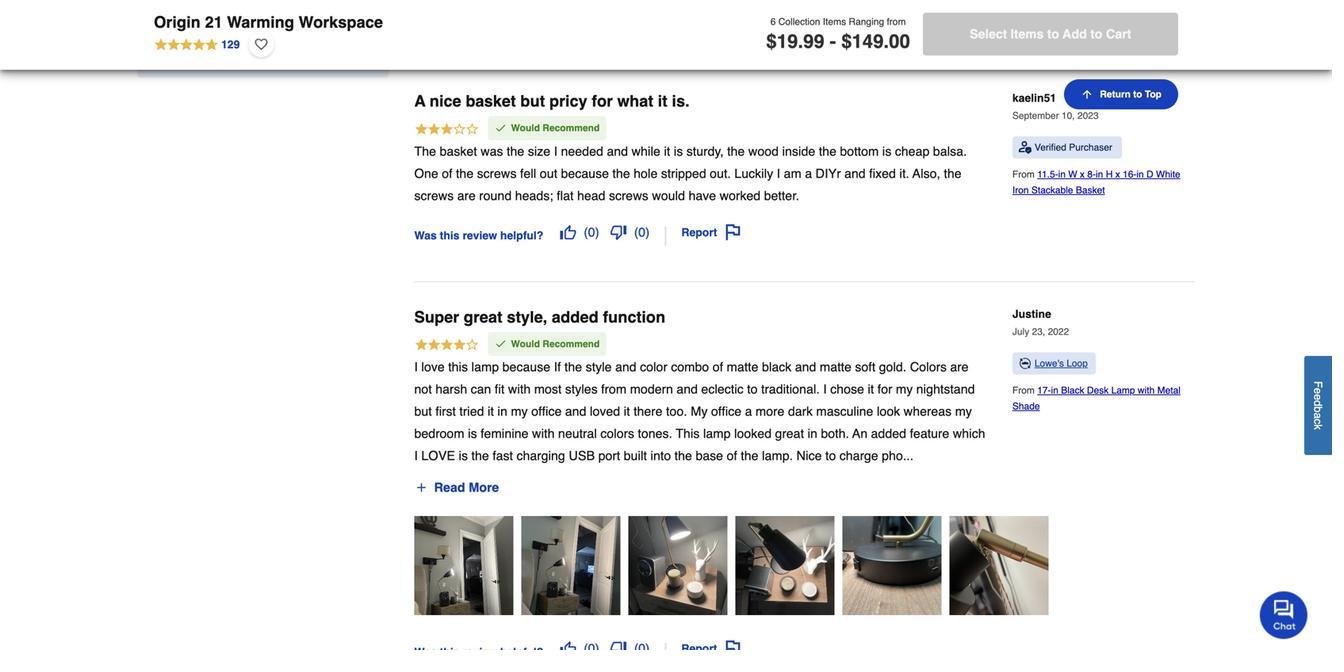 Task type: vqa. For each thing, say whether or not it's contained in the screenshot.
my to the right
yes



Task type: describe. For each thing, give the bounding box(es) containing it.
i left chose
[[823, 382, 827, 397]]

return to top button
[[1065, 79, 1179, 109]]

for inside i love this lamp because if the style and color combo of matte black and matte soft gold. colors are not harsh can fit with most styles from modern and eclectic to traditional. i chose it for my nightstand but first tried it in my office and loved it there too. my office a more dark masculine look whereas my bedroom is feminine with neutral colors tones. this lamp looked great in both. an added feature which i love is the fast charging usb port built into the base of the lamp. nice to charge pho...
[[878, 382, 893, 397]]

collection
[[779, 16, 820, 27]]

verified purchaser
[[1035, 142, 1113, 153]]

report button
[[676, 219, 747, 246]]

charge
[[840, 449, 879, 463]]

feature
[[910, 426, 950, 441]]

read
[[434, 480, 465, 495]]

a inside the basket was the size i needed and while it is sturdy, the wood inside the bottom is cheap balsa. one of the screws fell out because the hole stripped out. luckily i am a diyr and fixed it. also, the screws are round heads; flat head screws would have worked better.
[[805, 166, 812, 181]]

1 horizontal spatial my
[[896, 382, 913, 397]]

would for basket
[[511, 123, 540, 134]]

lowe's loop
[[1035, 358, 1088, 369]]

1 x from the left
[[1080, 169, 1085, 180]]

thumb down image for thumb up image
[[611, 641, 626, 650]]

review
[[463, 229, 497, 242]]

16-
[[1123, 169, 1137, 180]]

can
[[471, 382, 491, 397]]

to up the more
[[747, 382, 758, 397]]

would recommend for added
[[511, 339, 600, 350]]

most
[[534, 382, 562, 397]]

the right if at the bottom of page
[[565, 360, 582, 374]]

tried
[[460, 404, 484, 419]]

with inside 17-in black desk lamp with metal shade
[[1138, 385, 1155, 396]]

fell
[[520, 166, 536, 181]]

from inside i love this lamp because if the style and color combo of matte black and matte soft gold. colors are not harsh can fit with most styles from modern and eclectic to traditional. i chose it for my nightstand but first tried it in my office and loved it there too. my office a more dark masculine look whereas my bedroom is feminine with neutral colors tones. this lamp looked great in both. an added feature which i love is the fast charging usb port built into the base of the lamp. nice to charge pho...
[[601, 382, 627, 397]]

worked
[[720, 188, 761, 203]]

0 horizontal spatial my
[[511, 404, 528, 419]]

thumb down image for thumb up icon
[[611, 224, 626, 240]]

the left fast in the left bottom of the page
[[472, 449, 489, 463]]

was
[[414, 229, 437, 242]]

and right 'style'
[[615, 360, 637, 374]]

and left while
[[607, 144, 628, 159]]

iron
[[1013, 185, 1029, 196]]

black
[[762, 360, 792, 374]]

purchaser
[[1069, 142, 1113, 153]]

c
[[1312, 419, 1325, 424]]

looked
[[734, 426, 772, 441]]

what
[[617, 92, 654, 110]]

1 0 from the left
[[588, 225, 595, 239]]

the down looked
[[741, 449, 759, 463]]

is up stripped
[[674, 144, 683, 159]]

chose
[[830, 382, 864, 397]]

lamp.
[[762, 449, 793, 463]]

black
[[1061, 385, 1085, 396]]

2 0 from the left
[[639, 225, 646, 239]]

helpful?
[[500, 229, 544, 242]]

would recommend for but
[[511, 123, 600, 134]]

the right into
[[675, 449, 692, 463]]

f e e d b a c k button
[[1305, 356, 1332, 455]]

recommend for super great style, added function
[[543, 339, 600, 350]]

out
[[540, 166, 558, 181]]

11.5-in w x 8-in h x 16-in d white iron stackable basket link
[[1013, 169, 1181, 196]]

to inside button
[[1134, 89, 1142, 100]]

1 $ from the left
[[766, 30, 777, 52]]

in up 'feminine'
[[498, 404, 507, 419]]

but inside i love this lamp because if the style and color combo of matte black and matte soft gold. colors are not harsh can fit with most styles from modern and eclectic to traditional. i chose it for my nightstand but first tried it in my office and loved it there too. my office a more dark masculine look whereas my bedroom is feminine with neutral colors tones. this lamp looked great in both. an added feature which i love is the fast charging usb port built into the base of the lamp. nice to charge pho...
[[414, 404, 432, 419]]

the down balsa.
[[944, 166, 962, 181]]

1 office from the left
[[531, 404, 562, 419]]

19.99
[[777, 30, 825, 52]]

nice
[[797, 449, 822, 463]]

items inside button
[[1011, 27, 1044, 41]]

2 e from the top
[[1312, 394, 1325, 400]]

would
[[652, 188, 685, 203]]

look
[[877, 404, 900, 419]]

2 horizontal spatial my
[[955, 404, 972, 419]]

https://photos us.bazaarvoice.com/photo/2/cghvdg86bg93zxm/8d5877e8 48f4 582a bf76 f33ef9bb635e image
[[414, 516, 514, 616]]

i love this lamp because if the style and color combo of matte black and matte soft gold. colors are not harsh can fit with most styles from modern and eclectic to traditional. i chose it for my nightstand but first tried it in my office and loved it there too. my office a more dark masculine look whereas my bedroom is feminine with neutral colors tones. this lamp looked great in both. an added feature which i love is the fast charging usb port built into the base of the lamp. nice to charge pho...
[[414, 360, 986, 463]]

super great style, added function
[[414, 308, 666, 326]]

2 $ from the left
[[842, 30, 852, 52]]

while
[[632, 144, 661, 159]]

stackable
[[1032, 185, 1074, 196]]

workspace
[[299, 13, 383, 31]]

select
[[970, 27, 1007, 41]]

verified
[[1035, 142, 1067, 153]]

flat
[[557, 188, 574, 203]]

was
[[481, 144, 503, 159]]

it left is. in the top of the page
[[658, 92, 668, 110]]

b
[[1312, 407, 1325, 413]]

inside
[[782, 144, 816, 159]]

basket
[[1076, 185, 1105, 196]]

checkmark image
[[494, 338, 507, 350]]

justine july 23, 2022
[[1013, 308, 1069, 337]]

it left there
[[624, 404, 630, 419]]

read more button
[[414, 475, 500, 501]]

1 matte from the left
[[727, 360, 759, 374]]

bedroom
[[414, 426, 464, 441]]

1 ( from the left
[[584, 225, 588, 239]]

the up diyr
[[819, 144, 837, 159]]

23,
[[1032, 326, 1045, 337]]

one
[[414, 166, 438, 181]]

whereas
[[904, 404, 952, 419]]

items inside 6 collection items ranging from $ 19.99 - $ 149.00
[[823, 16, 846, 27]]

2 ( from the left
[[634, 225, 639, 239]]

lowe's
[[1035, 358, 1064, 369]]

cart
[[1106, 27, 1132, 41]]

top
[[1145, 89, 1162, 100]]

1 ) from the left
[[595, 225, 599, 239]]

from for super great style, added function
[[1013, 385, 1038, 396]]

pho...
[[882, 449, 914, 463]]

report
[[682, 226, 717, 239]]

is up fixed
[[883, 144, 892, 159]]

8-
[[1088, 169, 1096, 180]]

1 e from the top
[[1312, 388, 1325, 394]]

chat invite button image
[[1260, 591, 1309, 639]]

of inside the basket was the size i needed and while it is sturdy, the wood inside the bottom is cheap balsa. one of the screws fell out because the hole stripped out. luckily i am a diyr and fixed it. also, the screws are round heads; flat head screws would have worked better.
[[442, 166, 452, 181]]

0 horizontal spatial great
[[464, 308, 503, 326]]

this inside i love this lamp because if the style and color combo of matte black and matte soft gold. colors are not harsh can fit with most styles from modern and eclectic to traditional. i chose it for my nightstand but first tried it in my office and loved it there too. my office a more dark masculine look whereas my bedroom is feminine with neutral colors tones. this lamp looked great in both. an added feature which i love is the fast charging usb port built into the base of the lamp. nice to charge pho...
[[448, 360, 468, 374]]

too.
[[666, 404, 687, 419]]

kaelin51 september 10, 2023
[[1013, 92, 1099, 122]]

great inside i love this lamp because if the style and color combo of matte black and matte soft gold. colors are not harsh can fit with most styles from modern and eclectic to traditional. i chose it for my nightstand but first tried it in my office and loved it there too. my office a more dark masculine look whereas my bedroom is feminine with neutral colors tones. this lamp looked great in both. an added feature which i love is the fast charging usb port built into the base of the lamp. nice to charge pho...
[[775, 426, 804, 441]]

97
[[173, 51, 187, 66]]

2 ( 0 ) from the left
[[634, 225, 650, 239]]

size
[[528, 144, 551, 159]]

because inside i love this lamp because if the style and color combo of matte black and matte soft gold. colors are not harsh can fit with most styles from modern and eclectic to traditional. i chose it for my nightstand but first tried it in my office and loved it there too. my office a more dark masculine look whereas my bedroom is feminine with neutral colors tones. this lamp looked great in both. an added feature which i love is the fast charging usb port built into the base of the lamp. nice to charge pho...
[[503, 360, 551, 374]]

loop
[[1067, 358, 1088, 369]]

in left h
[[1096, 169, 1103, 180]]

this
[[676, 426, 700, 441]]

to right nice
[[826, 449, 836, 463]]

1 vertical spatial lamp
[[703, 426, 731, 441]]

is.
[[672, 92, 690, 110]]

stripped
[[661, 166, 706, 181]]

plus image
[[415, 481, 428, 494]]

2 matte from the left
[[820, 360, 852, 374]]

d
[[1312, 400, 1325, 407]]

built
[[624, 449, 647, 463]]

collection
[[300, 51, 353, 66]]

styles
[[565, 382, 598, 397]]

is down tried
[[468, 426, 477, 441]]

nightstand
[[917, 382, 975, 397]]

fit
[[495, 382, 505, 397]]

and down bottom
[[845, 166, 866, 181]]

17-in black desk lamp with metal shade link
[[1013, 385, 1181, 412]]

i left am
[[777, 166, 780, 181]]

w
[[1069, 169, 1078, 180]]

the right was
[[507, 144, 524, 159]]

is right love at bottom
[[459, 449, 468, 463]]

https://photos us.bazaarvoice.com/photo/2/cghvdg86bg93zxm/75e64b07 2150 5376 93fc dbfd2cc53295 image
[[736, 516, 835, 616]]

i left love at bottom
[[414, 449, 418, 463]]

a nice basket but pricy for what it is.
[[414, 92, 690, 110]]

thumb up image
[[560, 224, 576, 240]]

there
[[634, 404, 663, 419]]

justine
[[1013, 308, 1052, 320]]

desk
[[1087, 385, 1109, 396]]



Task type: locate. For each thing, give the bounding box(es) containing it.
1 vertical spatial this
[[440, 229, 460, 242]]

2 from from the top
[[1013, 385, 1038, 396]]

flag image inside the report button
[[725, 224, 741, 240]]

heart outline image
[[255, 36, 268, 53]]

for up look
[[878, 382, 893, 397]]

1 vertical spatial of
[[713, 360, 723, 374]]

2 horizontal spatial of
[[727, 449, 737, 463]]

2 thumb down image from the top
[[611, 641, 626, 650]]

1 vertical spatial from
[[601, 382, 627, 397]]

0 horizontal spatial screws
[[414, 188, 454, 203]]

would for style,
[[511, 339, 540, 350]]

i right size
[[554, 144, 558, 159]]

an
[[853, 426, 868, 441]]

added inside i love this lamp because if the style and color combo of matte black and matte soft gold. colors are not harsh can fit with most styles from modern and eclectic to traditional. i chose it for my nightstand but first tried it in my office and loved it there too. my office a more dark masculine look whereas my bedroom is feminine with neutral colors tones. this lamp looked great in both. an added feature which i love is the fast charging usb port built into the base of the lamp. nice to charge pho...
[[871, 426, 907, 441]]

both.
[[821, 426, 849, 441]]

basket down 3 stars image
[[440, 144, 477, 159]]

in
[[1059, 169, 1066, 180], [1096, 169, 1103, 180], [1137, 169, 1144, 180], [1051, 385, 1059, 396], [498, 404, 507, 419], [808, 426, 818, 441]]

2 ) from the left
[[646, 225, 650, 239]]

heads;
[[515, 188, 553, 203]]

and up neutral on the bottom of the page
[[565, 404, 586, 419]]

1 horizontal spatial added
[[871, 426, 907, 441]]

are
[[457, 188, 476, 203], [950, 360, 969, 374]]

0 vertical spatial from
[[887, 16, 906, 27]]

office down eclectic
[[711, 404, 742, 419]]

1 horizontal spatial lamp
[[703, 426, 731, 441]]

of right the one
[[442, 166, 452, 181]]

fast
[[493, 449, 513, 463]]

2 horizontal spatial a
[[1312, 413, 1325, 419]]

) left report
[[646, 225, 650, 239]]

4.7 stars image
[[154, 35, 241, 53]]

recommend up if at the bottom of page
[[543, 339, 600, 350]]

to left add
[[1048, 27, 1059, 41]]

in inside 17-in black desk lamp with metal shade
[[1051, 385, 1059, 396]]

0 vertical spatial thumb down image
[[611, 224, 626, 240]]

great up checkmark image
[[464, 308, 503, 326]]

basket up checkmark icon
[[466, 92, 516, 110]]

this up harsh
[[448, 360, 468, 374]]

x right h
[[1116, 169, 1120, 180]]

but left pricy
[[520, 92, 545, 110]]

) right thumb up icon
[[595, 225, 599, 239]]

1 from from the top
[[1013, 169, 1038, 180]]

1 vertical spatial would recommend
[[511, 339, 600, 350]]

2022
[[1048, 326, 1069, 337]]

with left metal
[[1138, 385, 1155, 396]]

2 would from the top
[[511, 339, 540, 350]]

0 vertical spatial great
[[464, 308, 503, 326]]

kaelin51
[[1013, 92, 1057, 104]]

to right add
[[1091, 27, 1103, 41]]

1 horizontal spatial of
[[713, 360, 723, 374]]

items up -
[[823, 16, 846, 27]]

added right style,
[[552, 308, 599, 326]]

h
[[1106, 169, 1113, 180]]

style,
[[507, 308, 548, 326]]

this right was
[[440, 229, 460, 242]]

base
[[696, 449, 723, 463]]

screws down the one
[[414, 188, 454, 203]]

thumb down image right thumb up image
[[611, 641, 626, 650]]

1 vertical spatial great
[[775, 426, 804, 441]]

1 vertical spatial recommend
[[543, 123, 600, 134]]

0 horizontal spatial ( 0 )
[[584, 225, 599, 239]]

a up the k
[[1312, 413, 1325, 419]]

0 vertical spatial would recommend
[[511, 123, 600, 134]]

in left d
[[1137, 169, 1144, 180]]

from inside 6 collection items ranging from $ 19.99 - $ 149.00
[[887, 16, 906, 27]]

a right am
[[805, 166, 812, 181]]

this right heart outline icon at the left top of the page
[[277, 51, 297, 66]]

because inside the basket was the size i needed and while it is sturdy, the wood inside the bottom is cheap balsa. one of the screws fell out because the hole stripped out. luckily i am a diyr and fixed it. also, the screws are round heads; flat head screws would have worked better.
[[561, 166, 609, 181]]

( 0 ) right thumb up icon
[[584, 225, 599, 239]]

0 horizontal spatial added
[[552, 308, 599, 326]]

2 vertical spatial recommend
[[543, 339, 600, 350]]

e up d
[[1312, 388, 1325, 394]]

are inside the basket was the size i needed and while it is sturdy, the wood inside the bottom is cheap balsa. one of the screws fell out because the hole stripped out. luckily i am a diyr and fixed it. also, the screws are round heads; flat head screws would have worked better.
[[457, 188, 476, 203]]

in up nice
[[808, 426, 818, 441]]

1 vertical spatial flag image
[[725, 641, 741, 650]]

0 vertical spatial are
[[457, 188, 476, 203]]

my down gold.
[[896, 382, 913, 397]]

office down 'most' at the left
[[531, 404, 562, 419]]

0 vertical spatial from
[[1013, 169, 1038, 180]]

return to top
[[1100, 89, 1162, 100]]

1 flag image from the top
[[725, 224, 741, 240]]

0 horizontal spatial with
[[508, 382, 531, 397]]

$ right -
[[842, 30, 852, 52]]

4 stars image
[[414, 338, 479, 354]]

1 horizontal spatial office
[[711, 404, 742, 419]]

( down hole
[[634, 225, 639, 239]]

and up traditional.
[[795, 360, 816, 374]]

to
[[1048, 27, 1059, 41], [1091, 27, 1103, 41], [1134, 89, 1142, 100], [747, 382, 758, 397], [826, 449, 836, 463]]

arrow up image
[[1081, 88, 1094, 101]]

0 vertical spatial of
[[442, 166, 452, 181]]

1 vertical spatial from
[[1013, 385, 1038, 396]]

1 horizontal spatial because
[[561, 166, 609, 181]]

x
[[1080, 169, 1085, 180], [1116, 169, 1120, 180]]

love
[[421, 449, 455, 463]]

is
[[674, 144, 683, 159], [883, 144, 892, 159], [468, 426, 477, 441], [459, 449, 468, 463]]

1 would recommend from the top
[[511, 123, 600, 134]]

0 vertical spatial basket
[[466, 92, 516, 110]]

flag image
[[725, 224, 741, 240], [725, 641, 741, 650]]

function
[[603, 308, 666, 326]]

thumb up image
[[560, 641, 576, 650]]

( 0 )
[[584, 225, 599, 239], [634, 225, 650, 239]]

1 vertical spatial for
[[878, 382, 893, 397]]

out.
[[710, 166, 731, 181]]

1 thumb down image from the top
[[611, 224, 626, 240]]

of
[[442, 166, 452, 181], [713, 360, 723, 374], [727, 449, 737, 463]]

the right the one
[[456, 166, 474, 181]]

from up 149.00
[[887, 16, 906, 27]]

10,
[[1062, 110, 1075, 122]]

the
[[507, 144, 524, 159], [727, 144, 745, 159], [819, 144, 837, 159], [456, 166, 474, 181], [613, 166, 630, 181], [944, 166, 962, 181], [565, 360, 582, 374], [472, 449, 489, 463], [675, 449, 692, 463], [741, 449, 759, 463]]

0 horizontal spatial items
[[823, 16, 846, 27]]

0 horizontal spatial from
[[601, 382, 627, 397]]

in left black
[[1051, 385, 1059, 396]]

a inside "button"
[[1312, 413, 1325, 419]]

21
[[205, 13, 223, 31]]

0 horizontal spatial $
[[766, 30, 777, 52]]

1 horizontal spatial matte
[[820, 360, 852, 374]]

would recommend down a nice basket but pricy for what it is.
[[511, 123, 600, 134]]

d
[[1147, 169, 1154, 180]]

screws down hole
[[609, 188, 649, 203]]

0 horizontal spatial office
[[531, 404, 562, 419]]

eclectic
[[701, 382, 744, 397]]

1 horizontal spatial with
[[532, 426, 555, 441]]

it inside the basket was the size i needed and while it is sturdy, the wood inside the bottom is cheap balsa. one of the screws fell out because the hole stripped out. luckily i am a diyr and fixed it. also, the screws are round heads; flat head screws would have worked better.
[[664, 144, 670, 159]]

lowes loop icon image
[[1019, 357, 1032, 370]]

https://photos us.bazaarvoice.com/photo/2/cghvdg86bg93zxm/ed35ca35 5468 5527 8ef9 f7c1892280ec image
[[950, 516, 1049, 616]]

https://photos us.bazaarvoice.com/photo/2/cghvdg86bg93zxm/2555a30c 7b5e 5a73 affe 8d521b7ff6bc image
[[843, 516, 942, 616]]

3 stars image
[[414, 122, 479, 138]]

0 horizontal spatial (
[[584, 225, 588, 239]]

flag image for the thumb down icon corresponding to thumb up icon
[[725, 224, 741, 240]]

2 vertical spatial of
[[727, 449, 737, 463]]

0 horizontal spatial 0
[[588, 225, 595, 239]]

thumb down image right thumb up icon
[[611, 224, 626, 240]]

1 would from the top
[[511, 123, 540, 134]]

1 vertical spatial would
[[511, 339, 540, 350]]

recommend up needed
[[543, 123, 600, 134]]

luckily
[[735, 166, 773, 181]]

would
[[511, 123, 540, 134], [511, 339, 540, 350]]

colors
[[910, 360, 947, 374]]

2 horizontal spatial screws
[[609, 188, 649, 203]]

a inside i love this lamp because if the style and color combo of matte black and matte soft gold. colors are not harsh can fit with most styles from modern and eclectic to traditional. i chose it for my nightstand but first tried it in my office and loved it there too. my office a more dark masculine look whereas my bedroom is feminine with neutral colors tones. this lamp looked great in both. an added feature which i love is the fast charging usb port built into the base of the lamp. nice to charge pho...
[[745, 404, 752, 419]]

1 horizontal spatial screws
[[477, 166, 517, 181]]

0 vertical spatial for
[[592, 92, 613, 110]]

add
[[1063, 27, 1087, 41]]

flag image for thumb up image's the thumb down icon
[[725, 641, 741, 650]]

checkmark image
[[494, 122, 507, 134]]

0 horizontal spatial )
[[595, 225, 599, 239]]

2 x from the left
[[1116, 169, 1120, 180]]

1 vertical spatial are
[[950, 360, 969, 374]]

loved
[[590, 404, 620, 419]]

6 collection items ranging from $ 19.99 - $ 149.00
[[766, 16, 910, 52]]

1 horizontal spatial items
[[1011, 27, 1044, 41]]

added down look
[[871, 426, 907, 441]]

0 horizontal spatial a
[[745, 404, 752, 419]]

1 horizontal spatial x
[[1116, 169, 1120, 180]]

read more
[[434, 480, 499, 495]]

lamp up can
[[472, 360, 499, 374]]

first
[[436, 404, 456, 419]]

hole
[[634, 166, 658, 181]]

1 vertical spatial basket
[[440, 144, 477, 159]]

0
[[588, 225, 595, 239], [639, 225, 646, 239]]

1 horizontal spatial 0
[[639, 225, 646, 239]]

my up 'feminine'
[[511, 404, 528, 419]]

1 horizontal spatial $
[[842, 30, 852, 52]]

super
[[414, 308, 459, 326]]

soft
[[855, 360, 876, 374]]

2 office from the left
[[711, 404, 742, 419]]

round
[[479, 188, 512, 203]]

matte up chose
[[820, 360, 852, 374]]

gold.
[[879, 360, 907, 374]]

0 vertical spatial lamp
[[472, 360, 499, 374]]

2 vertical spatial this
[[448, 360, 468, 374]]

also,
[[913, 166, 941, 181]]

wood
[[748, 144, 779, 159]]

0 horizontal spatial are
[[457, 188, 476, 203]]

with right "fit" on the bottom of the page
[[508, 382, 531, 397]]

2 would recommend from the top
[[511, 339, 600, 350]]

which
[[953, 426, 986, 441]]

of right base
[[727, 449, 737, 463]]

recommend for a nice basket but pricy for what it is.
[[543, 123, 600, 134]]

from for a nice basket but pricy for what it is.
[[1013, 169, 1038, 180]]

it right tried
[[488, 404, 494, 419]]

for left what on the top left of page
[[592, 92, 613, 110]]

are left the round
[[457, 188, 476, 203]]

( 0 ) left report
[[634, 225, 650, 239]]

i
[[554, 144, 558, 159], [777, 166, 780, 181], [414, 360, 418, 374], [823, 382, 827, 397], [414, 449, 418, 463]]

0 horizontal spatial because
[[503, 360, 551, 374]]

select items to add to cart
[[970, 27, 1132, 41]]

a
[[805, 166, 812, 181], [745, 404, 752, 419], [1312, 413, 1325, 419]]

combo
[[671, 360, 709, 374]]

neutral
[[558, 426, 597, 441]]

1 horizontal spatial are
[[950, 360, 969, 374]]

and down combo
[[677, 382, 698, 397]]

are up nightstand
[[950, 360, 969, 374]]

recommend down 129
[[202, 51, 274, 66]]

not
[[414, 382, 432, 397]]

basket inside the basket was the size i needed and while it is sturdy, the wood inside the bottom is cheap balsa. one of the screws fell out because the hole stripped out. luckily i am a diyr and fixed it. also, the screws are round heads; flat head screws would have worked better.
[[440, 144, 477, 159]]

1 horizontal spatial (
[[634, 225, 639, 239]]

0 vertical spatial would
[[511, 123, 540, 134]]

i left "love"
[[414, 360, 418, 374]]

diyr
[[816, 166, 841, 181]]

2 horizontal spatial with
[[1138, 385, 1155, 396]]

thumb down image
[[611, 224, 626, 240], [611, 641, 626, 650]]

a
[[414, 92, 426, 110]]

1 vertical spatial but
[[414, 404, 432, 419]]

from up iron
[[1013, 169, 1038, 180]]

1 horizontal spatial great
[[775, 426, 804, 441]]

1 horizontal spatial from
[[887, 16, 906, 27]]

https://photos us.bazaarvoice.com/photo/2/cghvdg86bg93zxm/c4d9ebe6 6ecc 5623 9966 bb7dcecdef15 image
[[521, 516, 621, 616]]

it right while
[[664, 144, 670, 159]]

0 horizontal spatial but
[[414, 404, 432, 419]]

to left top
[[1134, 89, 1142, 100]]

would recommend up if at the bottom of page
[[511, 339, 600, 350]]

2 flag image from the top
[[725, 641, 741, 650]]

https://photos us.bazaarvoice.com/photo/2/cghvdg86bg93zxm/69c3a17c 7b42 568a b94a 85df2c1ae1d9 image
[[629, 516, 728, 616]]

11.5-in w x 8-in h x 16-in d white iron stackable basket
[[1013, 169, 1181, 196]]

better.
[[764, 188, 800, 203]]

0 vertical spatial flag image
[[725, 224, 741, 240]]

verified purchaser icon image
[[1019, 141, 1032, 154]]

it down soft
[[868, 382, 874, 397]]

for
[[592, 92, 613, 110], [878, 382, 893, 397]]

balsa.
[[933, 144, 967, 159]]

of up eclectic
[[713, 360, 723, 374]]

in left w
[[1059, 169, 1066, 180]]

was this review helpful?
[[414, 229, 544, 242]]

origin 21 warming workspace
[[154, 13, 383, 31]]

metal
[[1158, 385, 1181, 396]]

but down not
[[414, 404, 432, 419]]

0 horizontal spatial of
[[442, 166, 452, 181]]

the up out.
[[727, 144, 745, 159]]

shade
[[1013, 401, 1040, 412]]

0 vertical spatial because
[[561, 166, 609, 181]]

0 vertical spatial recommend
[[202, 51, 274, 66]]

0 horizontal spatial for
[[592, 92, 613, 110]]

1 vertical spatial because
[[503, 360, 551, 374]]

1 horizontal spatial but
[[520, 92, 545, 110]]

are inside i love this lamp because if the style and color combo of matte black and matte soft gold. colors are not harsh can fit with most styles from modern and eclectic to traditional. i chose it for my nightstand but first tried it in my office and loved it there too. my office a more dark masculine look whereas my bedroom is feminine with neutral colors tones. this lamp looked great in both. an added feature which i love is the fast charging usb port built into the base of the lamp. nice to charge pho...
[[950, 360, 969, 374]]

more
[[469, 480, 499, 495]]

would right checkmark icon
[[511, 123, 540, 134]]

1 horizontal spatial ( 0 )
[[634, 225, 650, 239]]

modern
[[630, 382, 673, 397]]

my up which
[[955, 404, 972, 419]]

0 vertical spatial but
[[520, 92, 545, 110]]

0 right thumb up icon
[[588, 225, 595, 239]]

items right select
[[1011, 27, 1044, 41]]

1 horizontal spatial )
[[646, 225, 650, 239]]

more
[[756, 404, 785, 419]]

0 vertical spatial added
[[552, 308, 599, 326]]

0 horizontal spatial matte
[[727, 360, 759, 374]]

x left 8-
[[1080, 169, 1085, 180]]

from up shade
[[1013, 385, 1038, 396]]

style
[[586, 360, 612, 374]]

matte up eclectic
[[727, 360, 759, 374]]

1 horizontal spatial for
[[878, 382, 893, 397]]

from up the loved
[[601, 382, 627, 397]]

office
[[531, 404, 562, 419], [711, 404, 742, 419]]

0 left report
[[639, 225, 646, 239]]

origin
[[154, 13, 201, 31]]

screws up the round
[[477, 166, 517, 181]]

because up 'most' at the left
[[503, 360, 551, 374]]

port
[[598, 449, 620, 463]]

but
[[520, 92, 545, 110], [414, 404, 432, 419]]

cheap
[[895, 144, 930, 159]]

0 vertical spatial this
[[277, 51, 297, 66]]

0 horizontal spatial x
[[1080, 169, 1085, 180]]

the left hole
[[613, 166, 630, 181]]

1 vertical spatial added
[[871, 426, 907, 441]]

this
[[277, 51, 297, 66], [440, 229, 460, 242], [448, 360, 468, 374]]

would right checkmark image
[[511, 339, 540, 350]]

my
[[691, 404, 708, 419]]

1 horizontal spatial a
[[805, 166, 812, 181]]

1 vertical spatial thumb down image
[[611, 641, 626, 650]]

feminine
[[481, 426, 529, 441]]

because down needed
[[561, 166, 609, 181]]

1 ( 0 ) from the left
[[584, 225, 599, 239]]

with up charging
[[532, 426, 555, 441]]

september
[[1013, 110, 1059, 122]]

love
[[421, 360, 445, 374]]

$ down 6
[[766, 30, 777, 52]]

pricy
[[550, 92, 587, 110]]

0 horizontal spatial lamp
[[472, 360, 499, 374]]

(
[[584, 225, 588, 239], [634, 225, 639, 239]]

-
[[830, 30, 836, 52]]



